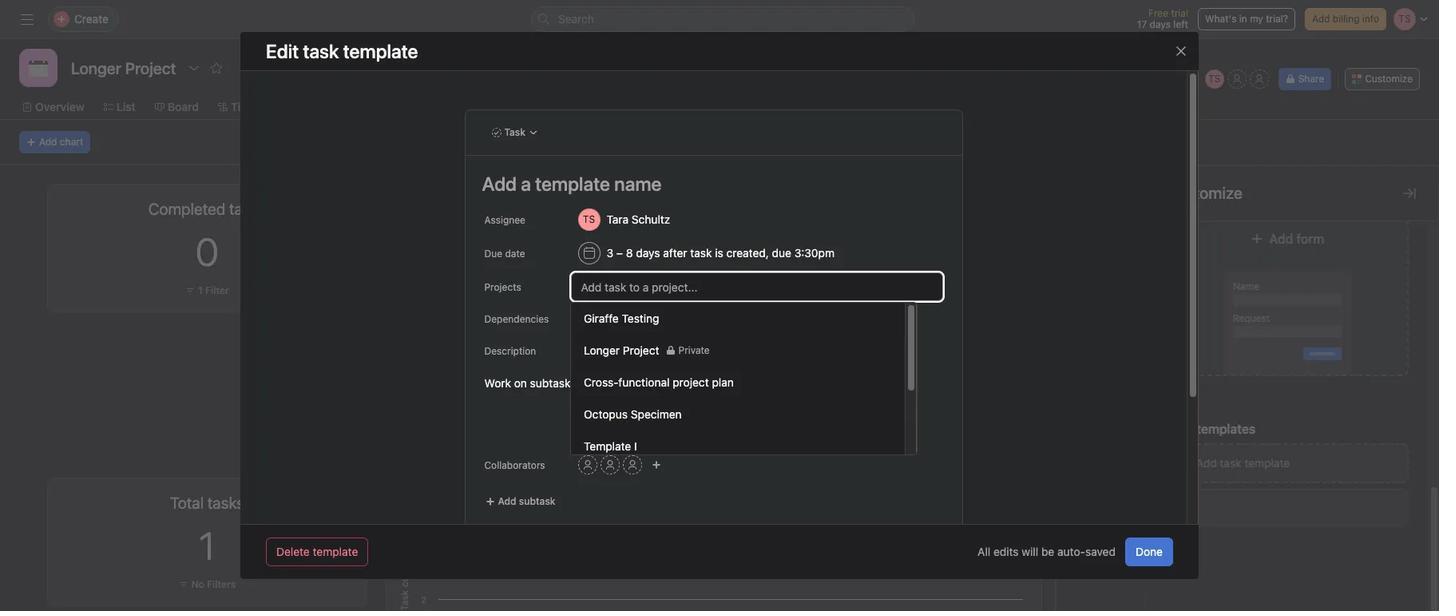 Task type: locate. For each thing, give the bounding box(es) containing it.
add
[[1312, 13, 1330, 25], [39, 136, 57, 148], [1270, 232, 1294, 246], [578, 312, 596, 324], [1197, 456, 1217, 470], [498, 495, 517, 507]]

task inside button
[[1220, 456, 1242, 470]]

work
[[485, 376, 511, 390]]

1 filter from the left
[[205, 284, 229, 296]]

1 horizontal spatial days
[[1150, 18, 1171, 30]]

1 vertical spatial days
[[636, 246, 660, 260]]

1 vertical spatial task
[[1220, 456, 1242, 470]]

saved
[[1086, 545, 1116, 558]]

add left form
[[1270, 232, 1294, 246]]

2 0 from the left
[[1209, 229, 1232, 274]]

add down task templates
[[1197, 456, 1217, 470]]

0 button for completed tasks
[[196, 229, 219, 274]]

1 horizontal spatial filter
[[1218, 284, 1242, 296]]

add left chart
[[39, 136, 57, 148]]

calendar link
[[456, 98, 516, 116]]

add billing info button
[[1305, 8, 1387, 30]]

add chart
[[39, 136, 83, 148]]

0 horizontal spatial 1 filter button
[[181, 283, 233, 299]]

0 vertical spatial tasks
[[458, 196, 486, 209]]

template for 1 task template
[[1082, 568, 1121, 580]]

1 tasks from the top
[[458, 196, 486, 209]]

0 horizontal spatial days
[[636, 246, 660, 260]]

my
[[1250, 13, 1264, 25]]

0 horizontal spatial 0 button
[[196, 229, 219, 274]]

task
[[504, 126, 526, 138]]

days for after
[[636, 246, 660, 260]]

list
[[116, 100, 136, 113]]

overview link
[[22, 98, 85, 116]]

1 1 filter button from the left
[[181, 283, 233, 299]]

task inside 1 task template
[[1096, 554, 1115, 566]]

calendar
[[469, 100, 516, 113]]

1 button
[[199, 523, 215, 568]]

1 horizontal spatial task
[[1096, 554, 1115, 566]]

1 horizontal spatial template
[[1082, 568, 1121, 580]]

0 vertical spatial incomplete
[[396, 196, 455, 209]]

task
[[691, 246, 712, 260], [1220, 456, 1242, 470], [1096, 554, 1115, 566]]

task inside dropdown button
[[691, 246, 712, 260]]

tasks
[[458, 196, 486, 209], [458, 490, 486, 503]]

0 vertical spatial days
[[1150, 18, 1171, 30]]

subtask right on
[[530, 376, 571, 390]]

1 vertical spatial subtask
[[519, 495, 556, 507]]

2 tasks from the top
[[458, 490, 486, 503]]

0 vertical spatial task
[[691, 246, 712, 260]]

0 button down completed tasks
[[196, 229, 219, 274]]

incomplete for incomplete tasks by section
[[396, 490, 455, 503]]

1 0 from the left
[[196, 229, 219, 274]]

edit
[[266, 40, 299, 62]]

2 vertical spatial incomplete
[[396, 490, 455, 503]]

all
[[978, 545, 991, 558]]

add chart button
[[19, 131, 91, 153]]

task down task templates
[[1220, 456, 1242, 470]]

add for add chart
[[39, 136, 57, 148]]

dashboard
[[548, 100, 606, 113]]

None text field
[[67, 54, 180, 82]]

in
[[1240, 13, 1248, 25]]

add subtask
[[498, 495, 556, 507]]

1 filter for completed tasks
[[198, 284, 229, 296]]

add down the collaborators
[[498, 495, 517, 507]]

incomplete tasks by section
[[396, 490, 544, 503]]

1 vertical spatial customize
[[1166, 184, 1243, 202]]

1 filter
[[198, 284, 229, 296], [1211, 284, 1242, 296]]

free trial 17 days left
[[1137, 7, 1189, 30]]

task for add task template
[[1220, 456, 1242, 470]]

trial
[[1171, 7, 1189, 19]]

1 inside 1 task template
[[1089, 554, 1093, 566]]

0 down overdue tasks
[[1209, 229, 1232, 274]]

due date
[[485, 248, 525, 260]]

1 1 filter from the left
[[198, 284, 229, 296]]

1 horizontal spatial 1 filter
[[1211, 284, 1242, 296]]

0 horizontal spatial 0
[[196, 229, 219, 274]]

by
[[489, 196, 502, 209]]

0 horizontal spatial filter
[[205, 284, 229, 296]]

template down task templates
[[1245, 456, 1290, 470]]

add left "dependencies"
[[578, 312, 596, 324]]

collaborators
[[485, 459, 545, 471]]

incomplete for incomplete
[[692, 362, 736, 406]]

search list box
[[531, 6, 915, 32]]

ts
[[1209, 73, 1221, 85]]

2 vertical spatial template
[[1082, 568, 1121, 580]]

timeline link
[[218, 98, 276, 116]]

days inside dropdown button
[[636, 246, 660, 260]]

1 horizontal spatial customize
[[1365, 73, 1413, 85]]

add subtask button
[[478, 490, 563, 513]]

0 down completed tasks
[[196, 229, 219, 274]]

0 vertical spatial template
[[1245, 456, 1290, 470]]

–
[[617, 246, 623, 260]]

1 horizontal spatial 0
[[1209, 229, 1232, 274]]

add inside 'button'
[[578, 312, 596, 324]]

1
[[198, 284, 203, 296], [1211, 284, 1216, 296], [199, 523, 215, 568], [1089, 554, 1093, 566]]

template
[[1245, 456, 1290, 470], [313, 545, 358, 558], [1082, 568, 1121, 580]]

subtask inside the add subtask button
[[519, 495, 556, 507]]

template for add task template
[[1245, 456, 1290, 470]]

2 0 button from the left
[[1209, 229, 1232, 274]]

2 1 filter from the left
[[1211, 284, 1242, 296]]

0 button
[[196, 229, 219, 274], [1209, 229, 1232, 274]]

1 filter button
[[181, 283, 233, 299], [1194, 283, 1246, 299]]

0 button down overdue tasks
[[1209, 229, 1232, 274]]

filters
[[207, 578, 236, 590]]

filter for completed tasks
[[205, 284, 229, 296]]

2 horizontal spatial template
[[1245, 456, 1290, 470]]

0 horizontal spatial 1 filter
[[198, 284, 229, 296]]

dependencies
[[485, 313, 549, 325]]

3 – 8 days after task is created, due 3:30pm button
[[571, 239, 861, 268]]

2 horizontal spatial task
[[1220, 456, 1242, 470]]

tara schultz button
[[571, 205, 697, 234]]

customize
[[1365, 73, 1413, 85], [1166, 184, 1243, 202]]

1 0 button from the left
[[196, 229, 219, 274]]

days right 8
[[636, 246, 660, 260]]

days right 17 on the top of page
[[1150, 18, 1171, 30]]

days
[[1150, 18, 1171, 30], [636, 246, 660, 260]]

done
[[1136, 545, 1163, 558]]

auto-
[[1058, 545, 1086, 558]]

subtask down the collaborators
[[519, 495, 556, 507]]

due
[[772, 246, 792, 260]]

Add task to a project... text field
[[571, 272, 943, 301]]

free
[[1149, 7, 1169, 19]]

1 horizontal spatial 1 filter button
[[1194, 283, 1246, 299]]

1 task template
[[1082, 554, 1121, 580]]

task left "is"
[[691, 246, 712, 260]]

2 vertical spatial task
[[1096, 554, 1115, 566]]

add left billing
[[1312, 13, 1330, 25]]

1 filter button for completed tasks
[[181, 283, 233, 299]]

2 1 filter button from the left
[[1194, 283, 1246, 299]]

1 vertical spatial template
[[313, 545, 358, 558]]

template down 'saved'
[[1082, 568, 1121, 580]]

what's in my trial?
[[1205, 13, 1289, 25]]

0 vertical spatial customize
[[1365, 73, 1413, 85]]

no filters
[[191, 578, 236, 590]]

tasks left by section
[[458, 490, 486, 503]]

template right delete
[[313, 545, 358, 558]]

add dependencies
[[578, 312, 664, 324]]

completed tasks
[[148, 200, 266, 218]]

0 button for overdue tasks
[[1209, 229, 1232, 274]]

Template Name text field
[[475, 165, 943, 202]]

0 horizontal spatial task
[[691, 246, 712, 260]]

tasks left by
[[458, 196, 486, 209]]

add for add task template
[[1197, 456, 1217, 470]]

all edits will be auto-saved
[[978, 545, 1116, 558]]

filter
[[205, 284, 229, 296], [1218, 284, 1242, 296]]

on
[[514, 376, 527, 390]]

schultz
[[632, 212, 670, 226]]

1 vertical spatial incomplete
[[692, 362, 736, 406]]

2 filter from the left
[[1218, 284, 1242, 296]]

1 vertical spatial tasks
[[458, 490, 486, 503]]

days inside free trial 17 days left
[[1150, 18, 1171, 30]]

task right the auto- in the bottom of the page
[[1096, 554, 1115, 566]]

1 horizontal spatial 0 button
[[1209, 229, 1232, 274]]



Task type: describe. For each thing, give the bounding box(es) containing it.
overdue tasks
[[1170, 200, 1271, 218]]

messages link
[[644, 98, 710, 116]]

completion status
[[505, 196, 600, 209]]

is
[[715, 246, 724, 260]]

add to starred image
[[210, 62, 223, 74]]

ts button
[[1205, 69, 1224, 89]]

projects
[[485, 281, 521, 293]]

add task template
[[1197, 456, 1290, 470]]

files
[[742, 100, 766, 113]]

remove image
[[841, 247, 854, 260]]

info
[[1363, 13, 1380, 25]]

dashboard link
[[535, 98, 606, 116]]

form
[[1297, 232, 1325, 246]]

calendar image
[[29, 58, 48, 77]]

add billing info
[[1312, 13, 1380, 25]]

dependencies
[[599, 312, 664, 324]]

task for 1 task template
[[1096, 554, 1115, 566]]

add for add form
[[1270, 232, 1294, 246]]

days for left
[[1150, 18, 1171, 30]]

task template
[[303, 40, 418, 62]]

task button
[[485, 121, 546, 144]]

0 vertical spatial subtask
[[530, 376, 571, 390]]

by section
[[489, 490, 544, 503]]

search button
[[531, 6, 915, 32]]

date
[[505, 248, 525, 260]]

be
[[1042, 545, 1055, 558]]

incomplete for incomplete tasks by completion status
[[396, 196, 455, 209]]

messages
[[657, 100, 710, 113]]

edits
[[994, 545, 1019, 558]]

task templates
[[1166, 422, 1256, 436]]

add for add billing info
[[1312, 13, 1330, 25]]

delete
[[276, 545, 310, 558]]

board
[[168, 100, 199, 113]]

total tasks
[[170, 494, 244, 512]]

delete template button
[[266, 538, 369, 566]]

no filters button
[[175, 577, 240, 593]]

share
[[1299, 73, 1325, 85]]

3 – 8 days after task is created, due 3:30pm
[[607, 246, 835, 260]]

17
[[1137, 18, 1147, 30]]

tara
[[607, 212, 629, 226]]

what's in my trial? button
[[1198, 8, 1296, 30]]

timeline
[[231, 100, 276, 113]]

add for add subtask
[[498, 495, 517, 507]]

filter for overdue tasks
[[1218, 284, 1242, 296]]

tasks for by section
[[458, 490, 486, 503]]

delete template
[[276, 545, 358, 558]]

description
[[485, 345, 536, 357]]

0 horizontal spatial customize
[[1166, 184, 1243, 202]]

chart
[[60, 136, 83, 148]]

trial?
[[1266, 13, 1289, 25]]

1 filter for overdue tasks
[[1211, 284, 1242, 296]]

customize button
[[1345, 68, 1420, 90]]

request
[[1233, 312, 1270, 324]]

overview
[[35, 100, 85, 113]]

add task template button
[[1166, 443, 1409, 483]]

files link
[[729, 98, 766, 116]]

incomplete tasks by completion status
[[396, 196, 600, 209]]

0 horizontal spatial template
[[313, 545, 358, 558]]

add for add dependencies
[[578, 312, 596, 324]]

0 for completed tasks
[[196, 229, 219, 274]]

edit task template
[[266, 40, 418, 62]]

board link
[[155, 98, 199, 116]]

add dependencies button
[[571, 308, 671, 330]]

tara schultz
[[607, 212, 670, 226]]

due
[[485, 248, 503, 260]]

close details image
[[1404, 187, 1416, 200]]

will
[[1022, 545, 1039, 558]]

tasks for by
[[458, 196, 486, 209]]

name
[[1233, 280, 1260, 292]]

no
[[191, 578, 204, 590]]

add form
[[1270, 232, 1325, 246]]

list link
[[104, 98, 136, 116]]

created,
[[727, 246, 769, 260]]

after
[[663, 246, 688, 260]]

work on subtask
[[485, 376, 571, 390]]

add or remove collaborators image
[[651, 460, 661, 470]]

share button
[[1279, 68, 1332, 90]]

3:30pm
[[795, 246, 835, 260]]

customize inside dropdown button
[[1365, 73, 1413, 85]]

what's
[[1205, 13, 1237, 25]]

close image
[[1175, 45, 1188, 58]]

1 filter button for overdue tasks
[[1194, 283, 1246, 299]]

assignee
[[485, 214, 526, 226]]

8
[[626, 246, 633, 260]]

3
[[607, 246, 614, 260]]

0 for overdue tasks
[[1209, 229, 1232, 274]]

billing
[[1333, 13, 1360, 25]]



Task type: vqa. For each thing, say whether or not it's contained in the screenshot.
3 – 8 days after task is created, due 3:30pm dropdown button
yes



